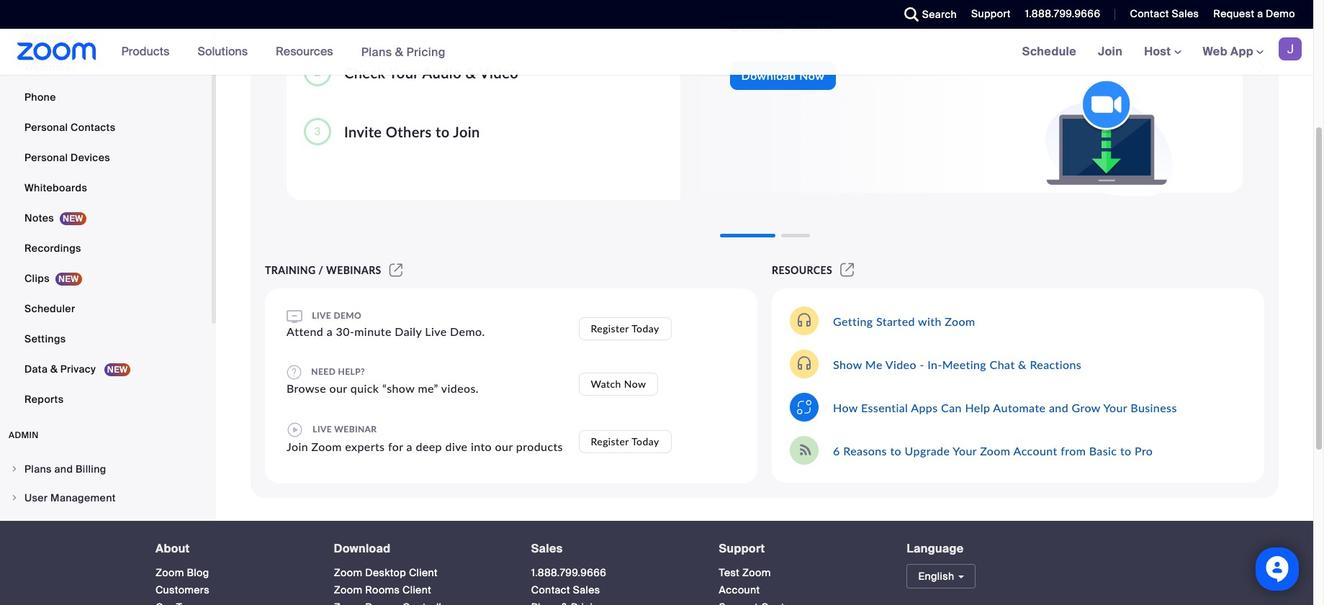 Task type: vqa. For each thing, say whether or not it's contained in the screenshot.
Others
yes



Task type: describe. For each thing, give the bounding box(es) containing it.
1 vertical spatial our
[[495, 440, 513, 454]]

schedule
[[830, 0, 888, 14]]

zoom down how essential apps can help automate and grow your business
[[981, 444, 1011, 458]]

register today button for join zoom experts for a deep dive into our products
[[579, 431, 672, 454]]

invite others to join
[[344, 123, 480, 140]]

search
[[923, 8, 957, 21]]

0 vertical spatial client
[[409, 567, 438, 580]]

zoom blog customers
[[156, 567, 210, 597]]

1 vertical spatial and
[[1050, 401, 1069, 415]]

and inside menu item
[[54, 463, 73, 476]]

1 horizontal spatial contact
[[1131, 7, 1170, 20]]

pricing
[[407, 44, 446, 59]]

schedule
[[1023, 44, 1077, 59]]

user management menu item
[[0, 485, 212, 512]]

1.888.799.9666 for 1.888.799.9666
[[1026, 7, 1101, 20]]

phone link
[[0, 83, 212, 112]]

next image
[[1252, 53, 1272, 81]]

directly
[[956, 0, 1005, 14]]

pro
[[1135, 444, 1154, 458]]

2 horizontal spatial sales
[[1172, 7, 1200, 20]]

resources
[[276, 44, 333, 59]]

data
[[24, 363, 48, 376]]

videos.
[[441, 382, 479, 395]]

"show
[[382, 382, 415, 395]]

how
[[833, 401, 858, 415]]

personal contacts
[[24, 121, 116, 134]]

schedule link
[[1012, 29, 1088, 75]]

language
[[907, 542, 964, 557]]

plans & pricing
[[361, 44, 446, 59]]

check your audio & video
[[344, 64, 519, 81]]

web app
[[1203, 44, 1254, 59]]

training
[[265, 264, 316, 277]]

webinars
[[326, 264, 382, 277]]

account link
[[719, 584, 760, 597]]

products
[[121, 44, 170, 59]]

register for join zoom experts for a deep dive into our products
[[591, 436, 629, 448]]

test zoom account
[[719, 567, 771, 597]]

business
[[1131, 401, 1178, 415]]

scheduler
[[24, 303, 75, 316]]

products button
[[121, 29, 176, 75]]

app
[[1231, 44, 1254, 59]]

host
[[1145, 44, 1175, 59]]

1 vertical spatial support
[[719, 542, 765, 557]]

phone
[[24, 91, 56, 104]]

& right audio
[[466, 64, 476, 81]]

customers
[[156, 584, 210, 597]]

management
[[50, 492, 116, 505]]

0 vertical spatial video
[[480, 64, 519, 81]]

0 vertical spatial account
[[1014, 444, 1058, 458]]

getting started with zoom
[[833, 314, 976, 328]]

today for join zoom experts for a deep dive into our products
[[632, 436, 660, 448]]

1.888.799.9666 link
[[531, 567, 607, 580]]

live for a
[[312, 311, 331, 321]]

getting started with zoom link
[[833, 314, 976, 328]]

browse
[[287, 382, 326, 395]]

billing
[[76, 463, 106, 476]]

personal menu menu
[[0, 0, 212, 416]]

reasons
[[844, 444, 887, 458]]

notes
[[24, 212, 54, 225]]

register for attend a 30-minute daily live demo.
[[591, 322, 629, 335]]

how essential apps can help automate and grow your business
[[833, 401, 1178, 415]]

desktop inside start, join, and schedule meetings directly from your zoom desktop client.
[[730, 17, 786, 34]]

0 vertical spatial your
[[389, 64, 419, 81]]

admin
[[9, 430, 39, 442]]

getting
[[833, 314, 873, 328]]

training / webinars
[[265, 264, 382, 277]]

6 reasons to upgrade your zoom account from basic to pro
[[833, 444, 1154, 458]]

deep
[[416, 440, 442, 454]]

data & privacy link
[[0, 355, 212, 384]]

need help?
[[309, 366, 365, 377]]

privacy
[[60, 363, 96, 376]]

webinar
[[334, 424, 377, 435]]

whiteboards
[[24, 182, 87, 195]]

english button
[[907, 564, 976, 589]]

webinars link
[[0, 53, 212, 81]]

download link
[[334, 542, 391, 557]]

live
[[425, 325, 447, 339]]

recordings
[[24, 242, 81, 255]]

help
[[966, 401, 991, 415]]

personal devices link
[[0, 143, 212, 172]]

& inside personal menu menu
[[50, 363, 58, 376]]

/
[[319, 264, 324, 277]]

test
[[719, 567, 740, 580]]

product information navigation
[[111, 29, 457, 76]]

desktop inside zoom desktop client zoom rooms client
[[365, 567, 406, 580]]

& inside product information navigation
[[395, 44, 404, 59]]

& right chat
[[1019, 358, 1027, 371]]

host button
[[1145, 44, 1182, 59]]

and inside start, join, and schedule meetings directly from your zoom desktop client.
[[801, 0, 826, 14]]

chat
[[990, 358, 1015, 371]]

for
[[388, 440, 403, 454]]

sales inside "1.888.799.9666 contact sales"
[[573, 584, 601, 597]]

1 horizontal spatial video
[[886, 358, 917, 371]]

search button
[[894, 0, 961, 29]]

zoom blog link
[[156, 567, 209, 580]]

reports link
[[0, 385, 212, 414]]

solutions
[[198, 44, 248, 59]]

admin menu menu
[[0, 456, 212, 606]]

me"
[[418, 382, 439, 395]]

recordings link
[[0, 234, 212, 263]]

join for join
[[1099, 44, 1123, 59]]

30-
[[336, 325, 355, 339]]

reports
[[24, 393, 64, 406]]

0 vertical spatial support
[[972, 7, 1011, 20]]



Task type: locate. For each thing, give the bounding box(es) containing it.
1 vertical spatial live
[[313, 424, 332, 435]]

download down client.
[[742, 69, 797, 82]]

now for download now
[[800, 69, 825, 82]]

join inside meetings navigation
[[1099, 44, 1123, 59]]

2 vertical spatial join
[[287, 440, 308, 454]]

right image
[[10, 494, 19, 503]]

live up attend
[[312, 311, 331, 321]]

personal down phone
[[24, 121, 68, 134]]

0 vertical spatial desktop
[[730, 17, 786, 34]]

web
[[1203, 44, 1228, 59]]

0 vertical spatial now
[[800, 69, 825, 82]]

1 horizontal spatial your
[[953, 444, 977, 458]]

meetings
[[892, 0, 952, 14]]

plans right right image
[[24, 463, 52, 476]]

a for attend
[[327, 325, 333, 339]]

1 register from the top
[[591, 322, 629, 335]]

0 horizontal spatial and
[[54, 463, 73, 476]]

zoom rooms client link
[[334, 584, 432, 597]]

sales link
[[531, 542, 563, 557]]

join right others
[[453, 123, 480, 140]]

register today for attend a 30-minute daily live demo.
[[591, 322, 660, 335]]

contact inside "1.888.799.9666 contact sales"
[[531, 584, 571, 597]]

1 horizontal spatial to
[[891, 444, 902, 458]]

1 vertical spatial register
[[591, 436, 629, 448]]

from inside start, join, and schedule meetings directly from your zoom desktop client.
[[1009, 0, 1040, 14]]

me
[[866, 358, 883, 371]]

register down the watch
[[591, 436, 629, 448]]

your right upgrade
[[953, 444, 977, 458]]

watch now button
[[579, 373, 659, 396]]

your down plans & pricing
[[389, 64, 419, 81]]

2 vertical spatial your
[[953, 444, 977, 458]]

1 vertical spatial from
[[1061, 444, 1087, 458]]

meeting
[[943, 358, 987, 371]]

register today button up "watch now"
[[579, 317, 672, 340]]

6
[[833, 444, 840, 458]]

desktop down start,
[[730, 17, 786, 34]]

0 horizontal spatial video
[[480, 64, 519, 81]]

sales
[[1172, 7, 1200, 20], [531, 542, 563, 557], [573, 584, 601, 597]]

1 horizontal spatial 1.888.799.9666
[[1026, 7, 1101, 20]]

2 personal from the top
[[24, 151, 68, 164]]

1 register today from the top
[[591, 322, 660, 335]]

account
[[1014, 444, 1058, 458], [719, 584, 760, 597]]

your
[[389, 64, 419, 81], [1104, 401, 1128, 415], [953, 444, 977, 458]]

to for upgrade
[[891, 444, 902, 458]]

plans for plans and billing
[[24, 463, 52, 476]]

register today button
[[579, 317, 672, 340], [579, 431, 672, 454]]

to left 'pro'
[[1121, 444, 1132, 458]]

request a demo link
[[1203, 0, 1314, 29], [1214, 7, 1296, 20]]

2 horizontal spatial a
[[1258, 7, 1264, 20]]

plans up check
[[361, 44, 392, 59]]

a left 'demo'
[[1258, 7, 1264, 20]]

1 horizontal spatial support
[[972, 7, 1011, 20]]

1 horizontal spatial account
[[1014, 444, 1058, 458]]

1 vertical spatial account
[[719, 584, 760, 597]]

&
[[395, 44, 404, 59], [466, 64, 476, 81], [1019, 358, 1027, 371], [50, 363, 58, 376]]

support up test zoom link
[[719, 542, 765, 557]]

from left your
[[1009, 0, 1040, 14]]

0 vertical spatial contact
[[1131, 7, 1170, 20]]

1 personal from the top
[[24, 121, 68, 134]]

banner
[[0, 29, 1314, 76]]

and up client.
[[801, 0, 826, 14]]

today up "watch now"
[[632, 322, 660, 335]]

and left grow in the right of the page
[[1050, 401, 1069, 415]]

1 vertical spatial video
[[886, 358, 917, 371]]

0 horizontal spatial from
[[1009, 0, 1040, 14]]

1 horizontal spatial from
[[1061, 444, 1087, 458]]

quick
[[351, 382, 379, 395]]

0 vertical spatial sales
[[1172, 7, 1200, 20]]

blog
[[187, 567, 209, 580]]

zoom up account link
[[743, 567, 771, 580]]

0 horizontal spatial join
[[287, 440, 308, 454]]

how essential apps can help automate and grow your business link
[[833, 401, 1178, 415]]

audio
[[422, 64, 462, 81]]

about
[[156, 542, 190, 557]]

basic
[[1090, 444, 1118, 458]]

client right the rooms
[[403, 584, 432, 597]]

personal for personal devices
[[24, 151, 68, 164]]

client.
[[790, 17, 832, 34]]

0 horizontal spatial our
[[330, 382, 347, 395]]

request a demo
[[1214, 7, 1296, 20]]

0 horizontal spatial 1.888.799.9666
[[531, 567, 607, 580]]

window new image
[[839, 264, 857, 277]]

& left pricing
[[395, 44, 404, 59]]

2 horizontal spatial and
[[1050, 401, 1069, 415]]

1 vertical spatial join
[[453, 123, 480, 140]]

help?
[[338, 366, 365, 377]]

personal up whiteboards
[[24, 151, 68, 164]]

attend a 30-minute daily live demo.
[[287, 325, 485, 339]]

register
[[591, 322, 629, 335], [591, 436, 629, 448]]

apps
[[911, 401, 938, 415]]

live for zoom
[[313, 424, 332, 435]]

zoom desktop client zoom rooms client
[[334, 567, 438, 597]]

to right reasons
[[891, 444, 902, 458]]

support right search
[[972, 7, 1011, 20]]

zoom right your
[[1077, 0, 1115, 14]]

zoom left the rooms
[[334, 584, 363, 597]]

download for download now
[[742, 69, 797, 82]]

profile picture image
[[1279, 37, 1302, 61]]

register up the watch
[[591, 322, 629, 335]]

1 horizontal spatial plans
[[361, 44, 392, 59]]

video right audio
[[480, 64, 519, 81]]

a left "30-"
[[327, 325, 333, 339]]

request
[[1214, 7, 1255, 20]]

1 vertical spatial a
[[327, 325, 333, 339]]

scheduler link
[[0, 295, 212, 323]]

1 vertical spatial download
[[334, 542, 391, 557]]

dive
[[446, 440, 468, 454]]

personal
[[24, 121, 68, 134], [24, 151, 68, 164]]

0 vertical spatial plans
[[361, 44, 392, 59]]

banner containing products
[[0, 29, 1314, 76]]

2 today from the top
[[632, 436, 660, 448]]

1.888.799.9666
[[1026, 7, 1101, 20], [531, 567, 607, 580]]

1 vertical spatial contact
[[531, 584, 571, 597]]

join
[[1099, 44, 1123, 59], [453, 123, 480, 140], [287, 440, 308, 454]]

0 vertical spatial 1.888.799.9666
[[1026, 7, 1101, 20]]

browse our quick "show me" videos.
[[287, 382, 479, 395]]

client up zoom rooms client link
[[409, 567, 438, 580]]

2 vertical spatial and
[[54, 463, 73, 476]]

2 horizontal spatial join
[[1099, 44, 1123, 59]]

now inside watch now button
[[624, 378, 646, 390]]

0 horizontal spatial plans
[[24, 463, 52, 476]]

0 vertical spatial our
[[330, 382, 347, 395]]

1 vertical spatial sales
[[531, 542, 563, 557]]

zoom inside start, join, and schedule meetings directly from your zoom desktop client.
[[1077, 0, 1115, 14]]

0 vertical spatial and
[[801, 0, 826, 14]]

a
[[1258, 7, 1264, 20], [327, 325, 333, 339], [407, 440, 413, 454]]

join left host
[[1099, 44, 1123, 59]]

2 register today from the top
[[591, 436, 660, 448]]

zoom down the "live webinar"
[[312, 440, 342, 454]]

0 vertical spatial download
[[742, 69, 797, 82]]

plans inside product information navigation
[[361, 44, 392, 59]]

show me video - in-meeting chat & reactions
[[833, 358, 1082, 371]]

1 horizontal spatial and
[[801, 0, 826, 14]]

side navigation navigation
[[0, 0, 216, 606]]

live demo
[[310, 311, 362, 321]]

zoom inside test zoom account
[[743, 567, 771, 580]]

0 vertical spatial today
[[632, 322, 660, 335]]

a for request
[[1258, 7, 1264, 20]]

products
[[516, 440, 563, 454]]

zoom logo image
[[17, 43, 96, 61]]

0 horizontal spatial to
[[436, 123, 450, 140]]

0 vertical spatial register today
[[591, 322, 660, 335]]

plans and billing menu item
[[0, 456, 212, 483]]

1 horizontal spatial a
[[407, 440, 413, 454]]

customers link
[[156, 584, 210, 597]]

to for join
[[436, 123, 450, 140]]

show me video - in-meeting chat & reactions link
[[833, 358, 1082, 371]]

register today down watch now button
[[591, 436, 660, 448]]

1.888.799.9666 up the schedule
[[1026, 7, 1101, 20]]

1 vertical spatial plans
[[24, 463, 52, 476]]

meetings link
[[0, 22, 212, 51]]

zoom down the download link at the bottom left of the page
[[334, 567, 363, 580]]

2 register from the top
[[591, 436, 629, 448]]

2 register today button from the top
[[579, 431, 672, 454]]

0 vertical spatial live
[[312, 311, 331, 321]]

today for attend a 30-minute daily live demo.
[[632, 322, 660, 335]]

contact up host
[[1131, 7, 1170, 20]]

0 horizontal spatial support
[[719, 542, 765, 557]]

1 register today button from the top
[[579, 317, 672, 340]]

minute
[[355, 325, 392, 339]]

1 horizontal spatial join
[[453, 123, 480, 140]]

menu item
[[0, 514, 212, 541]]

window new image
[[387, 264, 405, 277]]

live left webinar
[[313, 424, 332, 435]]

2 vertical spatial sales
[[573, 584, 601, 597]]

now down client.
[[800, 69, 825, 82]]

2 horizontal spatial to
[[1121, 444, 1132, 458]]

english
[[919, 570, 955, 583]]

1 horizontal spatial sales
[[573, 584, 601, 597]]

personal for personal contacts
[[24, 121, 68, 134]]

0 vertical spatial personal
[[24, 121, 68, 134]]

1 vertical spatial now
[[624, 378, 646, 390]]

register today up "watch now"
[[591, 322, 660, 335]]

1 vertical spatial your
[[1104, 401, 1128, 415]]

into
[[471, 440, 492, 454]]

account down test zoom link
[[719, 584, 760, 597]]

our right into
[[495, 440, 513, 454]]

2 horizontal spatial your
[[1104, 401, 1128, 415]]

1 horizontal spatial our
[[495, 440, 513, 454]]

video left -
[[886, 358, 917, 371]]

to
[[436, 123, 450, 140], [891, 444, 902, 458], [1121, 444, 1132, 458]]

test zoom link
[[719, 567, 771, 580]]

live webinar
[[310, 424, 377, 435]]

and left billing
[[54, 463, 73, 476]]

1 vertical spatial desktop
[[365, 567, 406, 580]]

client
[[409, 567, 438, 580], [403, 584, 432, 597]]

now for watch now
[[624, 378, 646, 390]]

0 vertical spatial register
[[591, 322, 629, 335]]

clips link
[[0, 264, 212, 293]]

0 horizontal spatial download
[[334, 542, 391, 557]]

download for download
[[334, 542, 391, 557]]

1 vertical spatial register today
[[591, 436, 660, 448]]

1 horizontal spatial desktop
[[730, 17, 786, 34]]

register today for join zoom experts for a deep dive into our products
[[591, 436, 660, 448]]

download now
[[742, 69, 825, 82]]

-
[[920, 358, 925, 371]]

1 vertical spatial 1.888.799.9666
[[531, 567, 607, 580]]

personal devices
[[24, 151, 110, 164]]

0 vertical spatial join
[[1099, 44, 1123, 59]]

1 horizontal spatial download
[[742, 69, 797, 82]]

join,
[[769, 0, 797, 14]]

1 today from the top
[[632, 322, 660, 335]]

zoom up customers
[[156, 567, 184, 580]]

account down automate
[[1014, 444, 1058, 458]]

1 vertical spatial today
[[632, 436, 660, 448]]

join for join zoom experts for a deep dive into our products
[[287, 440, 308, 454]]

register today button down watch now button
[[579, 431, 672, 454]]

& right data
[[50, 363, 58, 376]]

now right the watch
[[624, 378, 646, 390]]

0 vertical spatial a
[[1258, 7, 1264, 20]]

1.888.799.9666 contact sales
[[531, 567, 607, 597]]

today down watch now button
[[632, 436, 660, 448]]

from left basic
[[1061, 444, 1087, 458]]

meetings
[[24, 30, 71, 43]]

settings link
[[0, 325, 212, 354]]

our down need help? on the bottom left
[[330, 382, 347, 395]]

zoom inside the zoom blog customers
[[156, 567, 184, 580]]

zoom right with
[[945, 314, 976, 328]]

web app button
[[1203, 44, 1264, 59]]

plans for plans & pricing
[[361, 44, 392, 59]]

0 horizontal spatial your
[[389, 64, 419, 81]]

0 horizontal spatial desktop
[[365, 567, 406, 580]]

join link
[[1088, 29, 1134, 75]]

a right for
[[407, 440, 413, 454]]

1.888.799.9666 down sales link
[[531, 567, 607, 580]]

start, join, and schedule meetings directly from your zoom desktop client.
[[730, 0, 1115, 34]]

show
[[833, 358, 863, 371]]

in-
[[928, 358, 943, 371]]

1 vertical spatial personal
[[24, 151, 68, 164]]

resources button
[[276, 29, 340, 75]]

download inside button
[[742, 69, 797, 82]]

your right grow in the right of the page
[[1104, 401, 1128, 415]]

meetings navigation
[[1012, 29, 1314, 76]]

download up zoom desktop client link
[[334, 542, 391, 557]]

download now button
[[730, 61, 837, 90]]

user management
[[24, 492, 116, 505]]

desktop up zoom rooms client link
[[365, 567, 406, 580]]

sales up 1.888.799.9666 "link"
[[531, 542, 563, 557]]

account inside test zoom account
[[719, 584, 760, 597]]

0 horizontal spatial a
[[327, 325, 333, 339]]

now
[[800, 69, 825, 82], [624, 378, 646, 390]]

whiteboards link
[[0, 174, 212, 202]]

register today button for attend a 30-minute daily live demo.
[[579, 317, 672, 340]]

plans & pricing link
[[361, 44, 446, 59], [361, 44, 446, 59]]

1 vertical spatial register today button
[[579, 431, 672, 454]]

0 horizontal spatial now
[[624, 378, 646, 390]]

reactions
[[1030, 358, 1082, 371]]

sales up the host dropdown button
[[1172, 7, 1200, 20]]

right image
[[10, 465, 19, 474]]

1.888.799.9666 for 1.888.799.9666 contact sales
[[531, 567, 607, 580]]

2 vertical spatial a
[[407, 440, 413, 454]]

join down browse
[[287, 440, 308, 454]]

0 horizontal spatial sales
[[531, 542, 563, 557]]

1 horizontal spatial now
[[800, 69, 825, 82]]

contact sales link
[[1120, 0, 1203, 29], [1131, 7, 1200, 20], [531, 584, 601, 597]]

now inside download now button
[[800, 69, 825, 82]]

0 vertical spatial from
[[1009, 0, 1040, 14]]

0 horizontal spatial contact
[[531, 584, 571, 597]]

to right others
[[436, 123, 450, 140]]

1 vertical spatial client
[[403, 584, 432, 597]]

contact down 1.888.799.9666 "link"
[[531, 584, 571, 597]]

0 horizontal spatial account
[[719, 584, 760, 597]]

sales down 1.888.799.9666 "link"
[[573, 584, 601, 597]]

personal contacts link
[[0, 113, 212, 142]]

resources
[[772, 264, 833, 277]]

0 vertical spatial register today button
[[579, 317, 672, 340]]

3
[[314, 124, 321, 138]]

plans inside menu item
[[24, 463, 52, 476]]

rooms
[[365, 584, 400, 597]]



